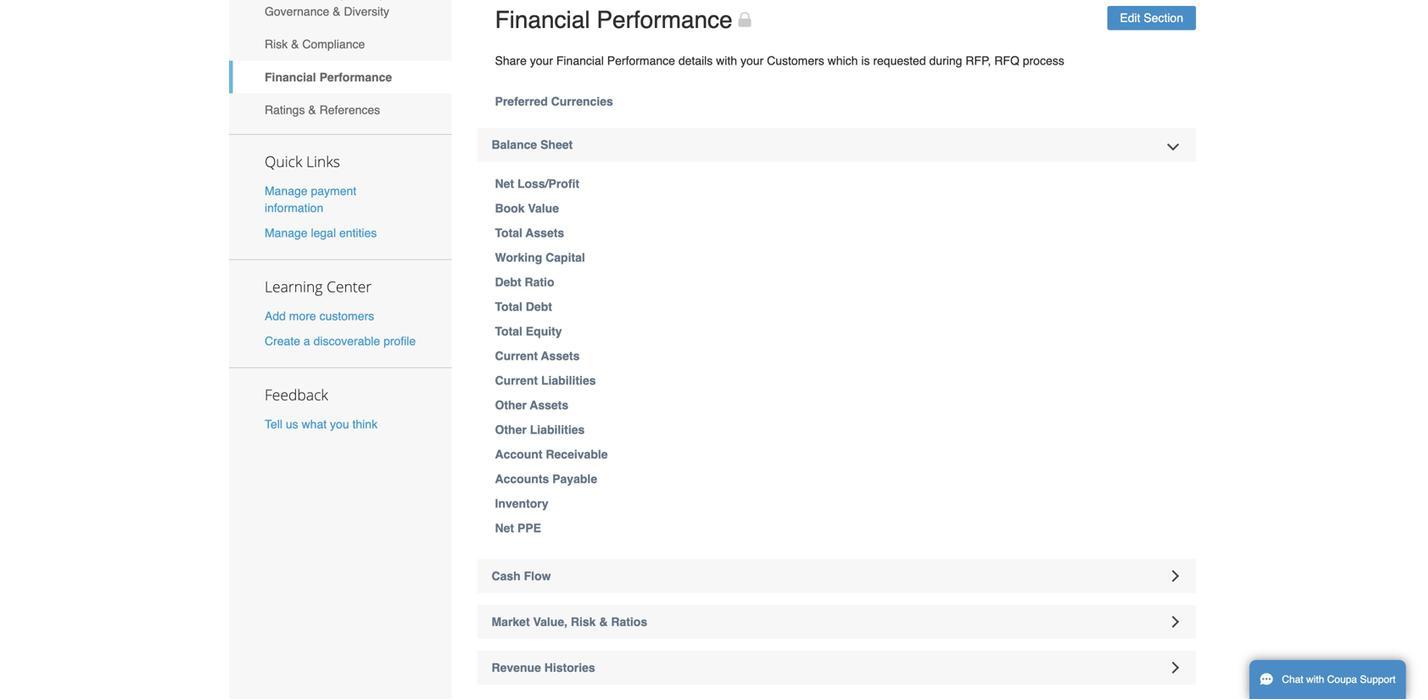 Task type: describe. For each thing, give the bounding box(es) containing it.
working capital
[[495, 251, 585, 264]]

entities
[[339, 226, 377, 240]]

capital
[[546, 251, 585, 264]]

& down governance
[[291, 37, 299, 51]]

what
[[302, 417, 327, 431]]

sheet
[[541, 138, 573, 152]]

accounts
[[495, 472, 549, 486]]

financial inside "financial performance" link
[[265, 70, 316, 84]]

assets for other assets
[[530, 398, 569, 412]]

total for total assets
[[495, 226, 523, 240]]

receivable
[[546, 448, 608, 461]]

revenue histories heading
[[477, 651, 1197, 685]]

market
[[492, 615, 530, 629]]

1 vertical spatial financial
[[557, 54, 604, 67]]

current assets
[[495, 349, 580, 363]]

total for total equity
[[495, 325, 523, 338]]

with inside button
[[1307, 674, 1325, 686]]

requested
[[874, 54, 926, 67]]

tell
[[265, 417, 283, 431]]

feedback
[[265, 385, 328, 405]]

0 horizontal spatial financial performance
[[265, 70, 392, 84]]

governance
[[265, 5, 330, 18]]

chat with coupa support button
[[1250, 660, 1407, 699]]

preferred currencies
[[495, 95, 613, 108]]

loss/profit
[[518, 177, 580, 191]]

during
[[930, 54, 963, 67]]

balance sheet heading
[[477, 128, 1197, 162]]

create a discoverable profile link
[[265, 334, 416, 348]]

add more customers
[[265, 309, 374, 323]]

liabilities for other liabilities
[[530, 423, 585, 437]]

assets for total assets
[[526, 226, 565, 240]]

balance sheet button
[[477, 128, 1197, 162]]

net ppe
[[495, 522, 541, 535]]

share
[[495, 54, 527, 67]]

total debt
[[495, 300, 552, 314]]

net for net loss/profit
[[495, 177, 514, 191]]

balance
[[492, 138, 537, 152]]

social,
[[347, 0, 383, 1]]

customers
[[320, 309, 374, 323]]

accounts payable
[[495, 472, 598, 486]]

market value, risk & ratios button
[[477, 605, 1197, 639]]

other liabilities
[[495, 423, 585, 437]]

rfp,
[[966, 54, 992, 67]]

which
[[828, 54, 858, 67]]

cash flow heading
[[477, 559, 1197, 593]]

details
[[679, 54, 713, 67]]

net loss/profit
[[495, 177, 580, 191]]

ratings & references link
[[229, 93, 452, 126]]

tell us what you think
[[265, 417, 378, 431]]

account receivable
[[495, 448, 608, 461]]

risk inside dropdown button
[[571, 615, 596, 629]]

learning
[[265, 277, 323, 297]]

a
[[304, 334, 310, 348]]

profile
[[384, 334, 416, 348]]

environmental, social, governance & diversity
[[265, 0, 390, 18]]

environmental,
[[265, 0, 344, 1]]

chat
[[1283, 674, 1304, 686]]

cash flow button
[[477, 559, 1197, 593]]

other assets
[[495, 398, 569, 412]]

& inside environmental, social, governance & diversity
[[333, 5, 341, 18]]

manage legal entities
[[265, 226, 377, 240]]

0 vertical spatial performance
[[597, 6, 733, 33]]

ratings & references
[[265, 103, 380, 117]]

payment
[[311, 184, 357, 198]]

balance sheet
[[492, 138, 573, 152]]

1 horizontal spatial debt
[[526, 300, 552, 314]]

edit section
[[1121, 11, 1184, 25]]

references
[[320, 103, 380, 117]]

create
[[265, 334, 300, 348]]

ratios
[[611, 615, 648, 629]]

histories
[[545, 661, 596, 675]]

customers
[[767, 54, 825, 67]]

center
[[327, 277, 372, 297]]

0 vertical spatial debt
[[495, 275, 522, 289]]

ratio
[[525, 275, 555, 289]]

revenue histories button
[[477, 651, 1197, 685]]

total assets
[[495, 226, 565, 240]]

risk & compliance
[[265, 37, 365, 51]]

current liabilities
[[495, 374, 596, 387]]

ppe
[[518, 522, 541, 535]]

& right ratings
[[308, 103, 316, 117]]

1 your from the left
[[530, 54, 553, 67]]

legal
[[311, 226, 336, 240]]

add more customers link
[[265, 309, 374, 323]]

preferred
[[495, 95, 548, 108]]

2 vertical spatial performance
[[320, 70, 392, 84]]

manage payment information link
[[265, 184, 357, 215]]

market value, risk & ratios heading
[[477, 605, 1197, 639]]

equity
[[526, 325, 562, 338]]

net for net ppe
[[495, 522, 514, 535]]

1 vertical spatial performance
[[608, 54, 676, 67]]

create a discoverable profile
[[265, 334, 416, 348]]



Task type: vqa. For each thing, say whether or not it's contained in the screenshot.
Supplier
no



Task type: locate. For each thing, give the bounding box(es) containing it.
1 vertical spatial other
[[495, 423, 527, 437]]

manage legal entities link
[[265, 226, 377, 240]]

manage down information
[[265, 226, 308, 240]]

0 vertical spatial manage
[[265, 184, 308, 198]]

1 current from the top
[[495, 349, 538, 363]]

0 horizontal spatial with
[[716, 54, 738, 67]]

performance up references
[[320, 70, 392, 84]]

support
[[1361, 674, 1396, 686]]

your
[[530, 54, 553, 67], [741, 54, 764, 67]]

2 manage from the top
[[265, 226, 308, 240]]

with right chat
[[1307, 674, 1325, 686]]

quick links
[[265, 152, 340, 172]]

total
[[495, 226, 523, 240], [495, 300, 523, 314], [495, 325, 523, 338]]

1 net from the top
[[495, 177, 514, 191]]

manage for manage legal entities
[[265, 226, 308, 240]]

other
[[495, 398, 527, 412], [495, 423, 527, 437]]

process
[[1023, 54, 1065, 67]]

assets down 'current liabilities'
[[530, 398, 569, 412]]

total down book
[[495, 226, 523, 240]]

0 vertical spatial other
[[495, 398, 527, 412]]

1 vertical spatial risk
[[571, 615, 596, 629]]

revenue
[[492, 661, 541, 675]]

2 current from the top
[[495, 374, 538, 387]]

1 horizontal spatial risk
[[571, 615, 596, 629]]

debt ratio
[[495, 275, 555, 289]]

manage inside manage payment information
[[265, 184, 308, 198]]

flow
[[524, 569, 551, 583]]

information
[[265, 201, 324, 215]]

total down debt ratio
[[495, 300, 523, 314]]

tell us what you think button
[[265, 416, 378, 433]]

1 total from the top
[[495, 226, 523, 240]]

coupa
[[1328, 674, 1358, 686]]

&
[[333, 5, 341, 18], [291, 37, 299, 51], [308, 103, 316, 117], [599, 615, 608, 629]]

manage
[[265, 184, 308, 198], [265, 226, 308, 240]]

us
[[286, 417, 298, 431]]

financial up currencies
[[557, 54, 604, 67]]

section
[[1144, 11, 1184, 25]]

currencies
[[551, 95, 613, 108]]

with
[[716, 54, 738, 67], [1307, 674, 1325, 686]]

manage payment information
[[265, 184, 357, 215]]

other up account
[[495, 423, 527, 437]]

manage for manage payment information
[[265, 184, 308, 198]]

risk right value,
[[571, 615, 596, 629]]

your left customers
[[741, 54, 764, 67]]

0 horizontal spatial your
[[530, 54, 553, 67]]

assets down the value at top
[[526, 226, 565, 240]]

environmental, social, governance & diversity link
[[229, 0, 452, 28]]

other up other liabilities
[[495, 398, 527, 412]]

1 other from the top
[[495, 398, 527, 412]]

quick
[[265, 152, 303, 172]]

assets up 'current liabilities'
[[541, 349, 580, 363]]

0 horizontal spatial debt
[[495, 275, 522, 289]]

total down total debt
[[495, 325, 523, 338]]

0 vertical spatial net
[[495, 177, 514, 191]]

rfq
[[995, 54, 1020, 67]]

debt down working
[[495, 275, 522, 289]]

& left diversity
[[333, 5, 341, 18]]

other for other assets
[[495, 398, 527, 412]]

0 vertical spatial with
[[716, 54, 738, 67]]

net up book
[[495, 177, 514, 191]]

0 vertical spatial financial performance
[[495, 6, 733, 33]]

2 vertical spatial assets
[[530, 398, 569, 412]]

liabilities
[[541, 374, 596, 387], [530, 423, 585, 437]]

ratings
[[265, 103, 305, 117]]

account
[[495, 448, 543, 461]]

edit
[[1121, 11, 1141, 25]]

add
[[265, 309, 286, 323]]

current
[[495, 349, 538, 363], [495, 374, 538, 387]]

liabilities for current liabilities
[[541, 374, 596, 387]]

edit section link
[[1108, 6, 1197, 30]]

financial performance link
[[229, 61, 452, 93]]

total for total debt
[[495, 300, 523, 314]]

1 manage from the top
[[265, 184, 308, 198]]

cash
[[492, 569, 521, 583]]

think
[[353, 417, 378, 431]]

net left ppe
[[495, 522, 514, 535]]

financial
[[495, 6, 590, 33], [557, 54, 604, 67], [265, 70, 316, 84]]

performance left details
[[608, 54, 676, 67]]

working
[[495, 251, 543, 264]]

2 your from the left
[[741, 54, 764, 67]]

assets
[[526, 226, 565, 240], [541, 349, 580, 363], [530, 398, 569, 412]]

1 vertical spatial debt
[[526, 300, 552, 314]]

1 vertical spatial manage
[[265, 226, 308, 240]]

liabilities down current assets
[[541, 374, 596, 387]]

market value, risk & ratios
[[492, 615, 648, 629]]

financial up share
[[495, 6, 590, 33]]

2 vertical spatial total
[[495, 325, 523, 338]]

you
[[330, 417, 349, 431]]

diversity
[[344, 5, 390, 18]]

& left ratios
[[599, 615, 608, 629]]

total equity
[[495, 325, 562, 338]]

0 vertical spatial total
[[495, 226, 523, 240]]

& inside dropdown button
[[599, 615, 608, 629]]

1 vertical spatial financial performance
[[265, 70, 392, 84]]

with right details
[[716, 54, 738, 67]]

book value
[[495, 202, 559, 215]]

2 vertical spatial financial
[[265, 70, 316, 84]]

revenue histories
[[492, 661, 596, 675]]

0 vertical spatial financial
[[495, 6, 590, 33]]

current up other assets
[[495, 374, 538, 387]]

financial performance
[[495, 6, 733, 33], [265, 70, 392, 84]]

0 vertical spatial assets
[[526, 226, 565, 240]]

learning center
[[265, 277, 372, 297]]

links
[[306, 152, 340, 172]]

chat with coupa support
[[1283, 674, 1396, 686]]

cash flow
[[492, 569, 551, 583]]

your right share
[[530, 54, 553, 67]]

1 vertical spatial net
[[495, 522, 514, 535]]

compliance
[[302, 37, 365, 51]]

debt down ratio on the top of the page
[[526, 300, 552, 314]]

1 vertical spatial current
[[495, 374, 538, 387]]

2 net from the top
[[495, 522, 514, 535]]

other for other liabilities
[[495, 423, 527, 437]]

inventory
[[495, 497, 549, 511]]

2 total from the top
[[495, 300, 523, 314]]

0 vertical spatial current
[[495, 349, 538, 363]]

0 vertical spatial risk
[[265, 37, 288, 51]]

value,
[[533, 615, 568, 629]]

0 horizontal spatial risk
[[265, 37, 288, 51]]

assets for current assets
[[541, 349, 580, 363]]

1 horizontal spatial your
[[741, 54, 764, 67]]

is
[[862, 54, 870, 67]]

current for current assets
[[495, 349, 538, 363]]

share your financial performance details with your customers which is requested during rfp, rfq process
[[495, 54, 1065, 67]]

1 vertical spatial total
[[495, 300, 523, 314]]

1 vertical spatial assets
[[541, 349, 580, 363]]

performance up details
[[597, 6, 733, 33]]

3 total from the top
[[495, 325, 523, 338]]

risk down governance
[[265, 37, 288, 51]]

manage up information
[[265, 184, 308, 198]]

current down total equity
[[495, 349, 538, 363]]

financial up ratings
[[265, 70, 316, 84]]

0 vertical spatial liabilities
[[541, 374, 596, 387]]

liabilities up account receivable
[[530, 423, 585, 437]]

1 horizontal spatial financial performance
[[495, 6, 733, 33]]

current for current liabilities
[[495, 374, 538, 387]]

1 vertical spatial liabilities
[[530, 423, 585, 437]]

discoverable
[[314, 334, 380, 348]]

1 horizontal spatial with
[[1307, 674, 1325, 686]]

2 other from the top
[[495, 423, 527, 437]]

1 vertical spatial with
[[1307, 674, 1325, 686]]



